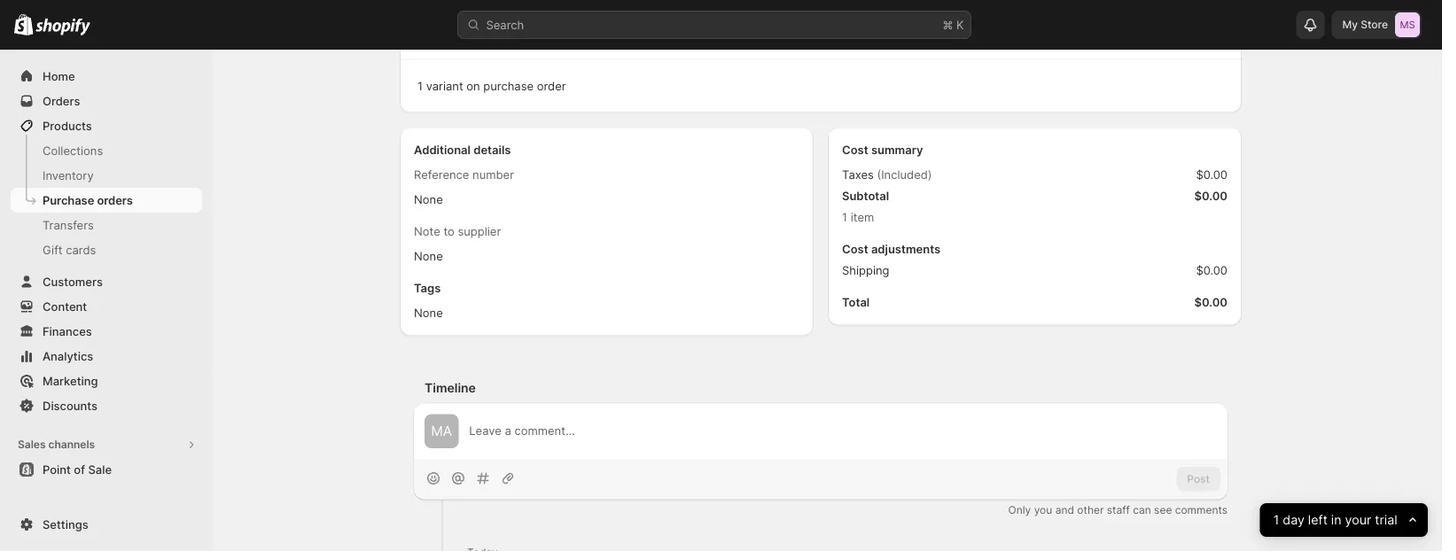 Task type: vqa. For each thing, say whether or not it's contained in the screenshot.
Setup guide region
no



Task type: describe. For each thing, give the bounding box(es) containing it.
$0.00 for shipping
[[1197, 264, 1228, 278]]

your
[[1346, 513, 1372, 528]]

day
[[1284, 513, 1305, 528]]

search
[[486, 18, 524, 31]]

transfers
[[43, 218, 94, 232]]

inventory
[[43, 168, 94, 182]]

none for note
[[414, 250, 443, 264]]

reference
[[414, 168, 469, 182]]

additional
[[414, 144, 471, 157]]

⌘
[[943, 18, 954, 31]]

$0.00 for total
[[1195, 296, 1228, 310]]

1 day left in your trial button
[[1261, 504, 1429, 537]]

3 none from the top
[[414, 307, 443, 321]]

sales channels button
[[11, 433, 202, 458]]

my
[[1343, 18, 1359, 31]]

k
[[957, 18, 964, 31]]

total
[[842, 296, 870, 310]]

sale
[[88, 463, 112, 477]]

purchase orders link
[[11, 188, 202, 213]]

collections link
[[11, 138, 202, 163]]

only
[[1009, 504, 1032, 517]]

sales channels
[[18, 439, 95, 451]]

point of sale button
[[0, 458, 213, 482]]

$0.00 for subtotal
[[1195, 190, 1228, 204]]

see
[[1155, 504, 1173, 517]]

shopify image
[[14, 14, 33, 35]]

green
[[466, 29, 498, 43]]

of
[[74, 463, 85, 477]]

note
[[414, 225, 441, 239]]

marketing link
[[11, 369, 202, 394]]

cost summary
[[842, 144, 924, 157]]

on
[[467, 80, 480, 94]]

shopify image
[[36, 18, 91, 36]]

discounts link
[[11, 394, 202, 419]]

my store image
[[1396, 12, 1421, 37]]

Leave a comment... text field
[[469, 423, 1218, 441]]

subtotal
[[842, 190, 890, 204]]

collections
[[43, 144, 103, 157]]

purchase orders
[[43, 193, 133, 207]]

shirt
[[478, 12, 504, 25]]

orders
[[97, 193, 133, 207]]

finances link
[[11, 319, 202, 344]]

to
[[444, 225, 455, 239]]

details
[[474, 144, 511, 157]]

finances
[[43, 325, 92, 338]]

comments
[[1176, 504, 1228, 517]]

staff
[[1107, 504, 1131, 517]]

sales
[[18, 439, 46, 451]]

settings
[[43, 518, 88, 532]]

taxes (included)
[[842, 168, 933, 182]]

supplier
[[458, 225, 501, 239]]

orders link
[[11, 89, 202, 114]]

1 for 1 day left in your trial
[[1274, 513, 1280, 528]]

point of sale link
[[11, 458, 202, 482]]

timeline
[[425, 381, 476, 396]]

cards
[[66, 243, 96, 257]]

store
[[1361, 18, 1389, 31]]

customers
[[43, 275, 103, 289]]

gift
[[43, 243, 63, 257]]

settings link
[[11, 513, 202, 537]]

t-
[[466, 12, 478, 25]]

1 for 1 variant on purchase order
[[418, 80, 423, 94]]



Task type: locate. For each thing, give the bounding box(es) containing it.
analytics
[[43, 349, 93, 363]]

2 vertical spatial 1
[[1274, 513, 1280, 528]]

$0.00
[[1197, 168, 1228, 182], [1195, 190, 1228, 204], [1197, 264, 1228, 278], [1195, 296, 1228, 310]]

1 for 1 item
[[842, 211, 848, 225]]

only you and other staff can see comments
[[1009, 504, 1228, 517]]

1 cost from the top
[[842, 144, 869, 157]]

taxes
[[842, 168, 874, 182]]

cost for cost adjustments
[[842, 243, 869, 257]]

cost up shipping
[[842, 243, 869, 257]]

post
[[1188, 473, 1211, 486]]

point
[[43, 463, 71, 477]]

1 item
[[842, 211, 875, 225]]

gift cards link
[[11, 238, 202, 263]]

content link
[[11, 294, 202, 319]]

⌘ k
[[943, 18, 964, 31]]

1 variant on purchase order
[[418, 80, 566, 94]]

adjustments
[[872, 243, 941, 257]]

order
[[537, 80, 566, 94]]

home
[[43, 69, 75, 83]]

t-shirt green
[[466, 12, 504, 43]]

0 horizontal spatial 1
[[418, 80, 423, 94]]

variant
[[426, 80, 463, 94]]

customers link
[[11, 270, 202, 294]]

products link
[[11, 114, 202, 138]]

0 vertical spatial cost
[[842, 144, 869, 157]]

cost up taxes
[[842, 144, 869, 157]]

2 none from the top
[[414, 250, 443, 264]]

point of sale
[[43, 463, 112, 477]]

in
[[1332, 513, 1342, 528]]

1 left the day
[[1274, 513, 1280, 528]]

number
[[473, 168, 514, 182]]

and
[[1056, 504, 1075, 517]]

other
[[1078, 504, 1105, 517]]

purchase
[[484, 80, 534, 94]]

trial
[[1376, 513, 1398, 528]]

content
[[43, 300, 87, 313]]

1 inside dropdown button
[[1274, 513, 1280, 528]]

1 none from the top
[[414, 193, 443, 207]]

discounts
[[43, 399, 98, 413]]

1 left item
[[842, 211, 848, 225]]

left
[[1309, 513, 1329, 528]]

analytics link
[[11, 344, 202, 369]]

can
[[1134, 504, 1152, 517]]

cost adjustments
[[842, 243, 941, 257]]

t-shirt link
[[466, 12, 504, 25]]

orders
[[43, 94, 80, 108]]

home link
[[11, 64, 202, 89]]

you
[[1035, 504, 1053, 517]]

2 vertical spatial none
[[414, 307, 443, 321]]

additional details
[[414, 144, 511, 157]]

products
[[43, 119, 92, 133]]

2 horizontal spatial 1
[[1274, 513, 1280, 528]]

none down tags
[[414, 307, 443, 321]]

1 horizontal spatial 1
[[842, 211, 848, 225]]

none
[[414, 193, 443, 207], [414, 250, 443, 264], [414, 307, 443, 321]]

summary
[[872, 144, 924, 157]]

reference number
[[414, 168, 514, 182]]

shipping
[[842, 264, 890, 278]]

(included)
[[877, 168, 933, 182]]

1 left variant
[[418, 80, 423, 94]]

cost
[[842, 144, 869, 157], [842, 243, 869, 257]]

none for reference
[[414, 193, 443, 207]]

my store
[[1343, 18, 1389, 31]]

0 vertical spatial 1
[[418, 80, 423, 94]]

1 vertical spatial none
[[414, 250, 443, 264]]

none down reference
[[414, 193, 443, 207]]

1 day left in your trial
[[1274, 513, 1398, 528]]

item
[[851, 211, 875, 225]]

gift cards
[[43, 243, 96, 257]]

1 vertical spatial 1
[[842, 211, 848, 225]]

marketing
[[43, 374, 98, 388]]

1
[[418, 80, 423, 94], [842, 211, 848, 225], [1274, 513, 1280, 528]]

2 cost from the top
[[842, 243, 869, 257]]

purchase
[[43, 193, 94, 207]]

post button
[[1177, 467, 1221, 492]]

0 vertical spatial none
[[414, 193, 443, 207]]

avatar with initials m a image
[[425, 415, 459, 449]]

transfers link
[[11, 213, 202, 238]]

1 vertical spatial cost
[[842, 243, 869, 257]]

none down the note in the top of the page
[[414, 250, 443, 264]]

inventory link
[[11, 163, 202, 188]]

cost for cost summary
[[842, 144, 869, 157]]

note to supplier
[[414, 225, 501, 239]]

tags
[[414, 282, 441, 296]]



